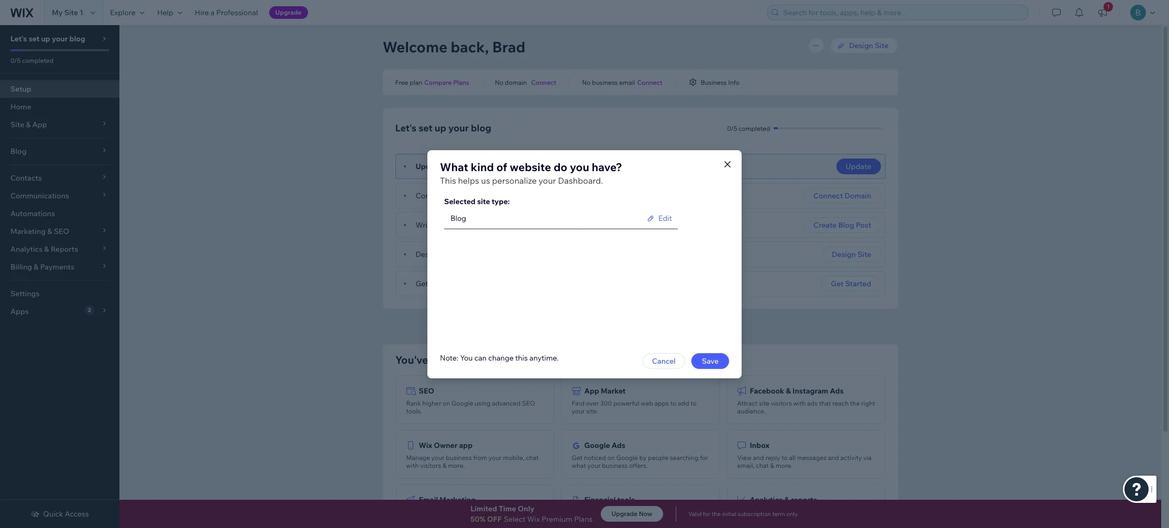 Task type: locate. For each thing, give the bounding box(es) containing it.
1 horizontal spatial up
[[435, 122, 446, 134]]

visitors down analytics
[[764, 509, 785, 516]]

type
[[478, 162, 494, 171]]

let's set up your blog up what
[[395, 122, 491, 134]]

0 vertical spatial let's set up your blog
[[10, 34, 85, 43]]

your inside what kind of website do you have? this helps us personalize your dashboard.
[[539, 175, 556, 186]]

let's
[[10, 34, 27, 43], [395, 122, 416, 134]]

1 vertical spatial set
[[419, 122, 433, 134]]

email
[[619, 78, 635, 86], [419, 516, 435, 524]]

google left "using"
[[452, 400, 473, 408]]

promote
[[406, 509, 431, 516]]

your right what
[[587, 462, 601, 470]]

0 horizontal spatial upgrade
[[275, 8, 302, 16]]

0/5 completed
[[10, 57, 54, 64], [727, 124, 770, 132]]

plans inside "limited time only 50% off select wix premium plans"
[[574, 515, 593, 524]]

sidebar element
[[0, 25, 119, 529]]

1 vertical spatial 0/5
[[727, 124, 737, 132]]

professional
[[216, 8, 258, 17]]

1 horizontal spatial upgrade
[[611, 510, 638, 518]]

1 vertical spatial let's
[[395, 122, 416, 134]]

visitors down owner
[[420, 462, 441, 470]]

1 horizontal spatial plans
[[574, 515, 593, 524]]

1 vertical spatial up
[[435, 122, 446, 134]]

website right this
[[542, 354, 581, 367]]

seo right advanced
[[522, 400, 535, 408]]

0 vertical spatial set
[[29, 34, 39, 43]]

settings
[[10, 289, 40, 299]]

site. for market
[[586, 408, 598, 415]]

1 vertical spatial on
[[443, 400, 450, 408]]

0 horizontal spatial email
[[419, 516, 435, 524]]

custom
[[452, 191, 478, 201]]

get started button
[[822, 276, 881, 292]]

upgrade for upgrade
[[275, 8, 302, 16]]

0 vertical spatial completed
[[22, 57, 54, 64]]

1 horizontal spatial 1
[[1107, 3, 1110, 10]]

0 horizontal spatial connect link
[[531, 78, 556, 87]]

ads up reach at the bottom right of the page
[[830, 387, 844, 396]]

1 vertical spatial site
[[759, 400, 769, 408]]

a down this
[[447, 191, 451, 201]]

chat right mobile,
[[526, 454, 539, 462]]

the left initial
[[712, 511, 721, 518]]

1 more. from the left
[[448, 462, 465, 470]]

visitors inside see how visitors interact with your business and optimize your site.
[[764, 509, 785, 516]]

0 vertical spatial wix
[[419, 441, 432, 450]]

send
[[689, 509, 704, 516]]

create blog post button
[[804, 217, 881, 233]]

1 horizontal spatial a
[[447, 191, 451, 201]]

design site up get started button
[[832, 250, 871, 259]]

on inside get noticed on google by people searching for what your business offers.
[[607, 454, 615, 462]]

set down free plan compare plans
[[419, 122, 433, 134]]

1 vertical spatial the
[[712, 511, 721, 518]]

site down marketing
[[447, 509, 458, 516]]

2 connect link from the left
[[637, 78, 662, 87]]

1 horizontal spatial chat
[[756, 462, 769, 470]]

up up what
[[435, 122, 446, 134]]

0 horizontal spatial wix
[[419, 441, 432, 450]]

on for found
[[452, 279, 460, 289]]

upgrade inside button
[[275, 8, 302, 16]]

1 horizontal spatial on
[[452, 279, 460, 289]]

1 horizontal spatial no
[[582, 78, 591, 86]]

1 update from the left
[[416, 162, 442, 171]]

get left paid on the bottom of page
[[572, 509, 583, 516]]

on right found
[[452, 279, 460, 289]]

business
[[701, 78, 727, 86]]

selected site type:
[[444, 197, 510, 206]]

update inside 'button'
[[846, 162, 871, 171]]

google inside "rank higher on google using advanced seo tools."
[[452, 400, 473, 408]]

online,
[[598, 509, 618, 516]]

0 horizontal spatial more.
[[448, 462, 465, 470]]

0 vertical spatial 0/5
[[10, 57, 21, 64]]

site down post
[[858, 250, 871, 259]]

for inside get noticed on google by people searching for what your business offers.
[[700, 454, 708, 462]]

& left "all"
[[770, 462, 774, 470]]

plans
[[453, 78, 469, 86], [574, 515, 593, 524]]

google for higher
[[452, 400, 473, 408]]

quick
[[43, 510, 63, 519]]

wix down only
[[527, 515, 540, 524]]

1 horizontal spatial let's
[[395, 122, 416, 134]]

manage
[[406, 454, 430, 462]]

explore
[[110, 8, 136, 17]]

1 connect link from the left
[[531, 78, 556, 87]]

for right searching
[[700, 454, 708, 462]]

1 vertical spatial website
[[458, 250, 485, 259]]

settings link
[[0, 285, 119, 303]]

google
[[462, 279, 487, 289], [452, 400, 473, 408], [584, 441, 610, 450], [616, 454, 638, 462]]

to right invoices
[[597, 516, 603, 524]]

no for no business email connect
[[582, 78, 591, 86]]

completed down info
[[739, 124, 770, 132]]

0 vertical spatial design site
[[849, 41, 889, 50]]

let's set up your blog down my
[[10, 34, 85, 43]]

owner
[[434, 441, 457, 450]]

1 vertical spatial ads
[[612, 441, 625, 450]]

0/5 inside the sidebar element
[[10, 57, 21, 64]]

off
[[487, 515, 502, 524]]

2 vertical spatial visitors
[[764, 509, 785, 516]]

via
[[863, 454, 872, 462]]

campaigns.
[[436, 516, 470, 524]]

completed up setup
[[22, 57, 54, 64]]

1 horizontal spatial site
[[858, 250, 871, 259]]

0 vertical spatial for
[[700, 454, 708, 462]]

website
[[510, 160, 551, 174], [458, 250, 485, 259], [542, 354, 581, 367]]

0 vertical spatial email
[[619, 78, 635, 86]]

and inside see how visitors interact with your business and optimize your site.
[[737, 516, 748, 524]]

automations
[[10, 209, 55, 218]]

right
[[861, 400, 875, 408]]

cancel button
[[643, 353, 685, 369]]

0 horizontal spatial on
[[443, 400, 450, 408]]

blog
[[838, 221, 854, 230]]

to right add on the right bottom
[[691, 400, 697, 408]]

0 vertical spatial on
[[452, 279, 460, 289]]

1 horizontal spatial completed
[[739, 124, 770, 132]]

plans left online,
[[574, 515, 593, 524]]

0 vertical spatial a
[[211, 8, 215, 17]]

quick access
[[43, 510, 89, 519]]

with down reports
[[810, 509, 823, 516]]

0 horizontal spatial update
[[416, 162, 442, 171]]

website up personalize
[[510, 160, 551, 174]]

0 horizontal spatial 0/5
[[10, 57, 21, 64]]

with down facebook & instagram ads
[[793, 400, 806, 408]]

marketing
[[440, 496, 476, 505]]

a right this
[[534, 354, 540, 367]]

apps
[[655, 400, 669, 408]]

0 vertical spatial up
[[41, 34, 50, 43]]

design inside "design site" button
[[832, 250, 856, 259]]

let's set up your blog inside the sidebar element
[[10, 34, 85, 43]]

google right found
[[462, 279, 487, 289]]

rank higher on google using advanced seo tools.
[[406, 400, 535, 415]]

2 vertical spatial site
[[447, 509, 458, 516]]

1 horizontal spatial ads
[[830, 387, 844, 396]]

0 horizontal spatial site
[[447, 509, 458, 516]]

to left "all"
[[782, 454, 788, 462]]

your left 'first'
[[436, 221, 451, 230]]

welcome back, brad
[[383, 38, 526, 56]]

a for custom
[[447, 191, 451, 201]]

design site down search for tools, apps, help & more... field
[[849, 41, 889, 50]]

2 horizontal spatial site
[[875, 41, 889, 50]]

on inside "rank higher on google using advanced seo tools."
[[443, 400, 450, 408]]

1 vertical spatial plans
[[574, 515, 593, 524]]

more. down "app"
[[448, 462, 465, 470]]

reach
[[832, 400, 849, 408]]

0 vertical spatial site.
[[586, 408, 598, 415]]

blog
[[69, 34, 85, 43], [471, 122, 491, 134], [461, 162, 477, 171], [468, 221, 484, 230]]

upgrade inside button
[[611, 510, 638, 518]]

no domain connect
[[495, 78, 556, 86]]

2 horizontal spatial site
[[759, 400, 769, 408]]

much
[[450, 354, 478, 367]]

your down email marketing
[[433, 509, 446, 516]]

domain down brad
[[505, 78, 527, 86]]

0 horizontal spatial no
[[495, 78, 503, 86]]

and
[[753, 454, 764, 462], [828, 454, 839, 462], [677, 509, 688, 516], [406, 516, 417, 524], [737, 516, 748, 524]]

0 vertical spatial let's
[[10, 34, 27, 43]]

get inside get noticed on google by people searching for what your business offers.
[[572, 454, 583, 462]]

a right 'hire'
[[211, 8, 215, 17]]

2 vertical spatial site
[[858, 250, 871, 259]]

site down the facebook
[[759, 400, 769, 408]]

with up 'promote'
[[406, 462, 419, 470]]

financial
[[584, 496, 616, 505]]

chat inside manage your business from your mobile, chat with visitors & more.
[[526, 454, 539, 462]]

and left campaigns.
[[406, 516, 417, 524]]

& up the only.
[[785, 496, 789, 505]]

note:
[[440, 353, 458, 363]]

get for get paid online, create price quotes and send invoices to customers.
[[572, 509, 583, 516]]

with inside see how visitors interact with your business and optimize your site.
[[810, 509, 823, 516]]

attract site visitors with ads that reach the right audience.
[[737, 400, 875, 415]]

0 vertical spatial visitors
[[771, 400, 792, 408]]

1 horizontal spatial more.
[[776, 462, 793, 470]]

visitors down the facebook
[[771, 400, 792, 408]]

the left right
[[850, 400, 860, 408]]

with down marketing
[[459, 509, 472, 516]]

50%
[[470, 515, 485, 524]]

visitors for analytics
[[764, 509, 785, 516]]

0 horizontal spatial completed
[[22, 57, 54, 64]]

get left found
[[416, 279, 428, 289]]

compare
[[424, 78, 452, 86]]

setup link
[[0, 80, 119, 98]]

1 inside 'button'
[[1107, 3, 1110, 10]]

1 horizontal spatial update
[[846, 162, 871, 171]]

1 horizontal spatial set
[[419, 122, 433, 134]]

on for higher
[[443, 400, 450, 408]]

site. right term
[[791, 516, 803, 524]]

plans right compare
[[453, 78, 469, 86]]

1 vertical spatial design site
[[832, 250, 871, 259]]

blog up helps
[[461, 162, 477, 171]]

1 horizontal spatial the
[[850, 400, 860, 408]]

1 vertical spatial completed
[[739, 124, 770, 132]]

hire
[[195, 8, 209, 17]]

completed
[[22, 57, 54, 64], [739, 124, 770, 132]]

more. inside manage your business from your mobile, chat with visitors & more.
[[448, 462, 465, 470]]

0 horizontal spatial seo
[[419, 387, 434, 396]]

domain
[[505, 78, 527, 86], [479, 191, 505, 201]]

on for noticed
[[607, 454, 615, 462]]

0 vertical spatial website
[[510, 160, 551, 174]]

site. left 300
[[586, 408, 598, 415]]

on down google ads on the bottom of the page
[[607, 454, 615, 462]]

0/5 up setup
[[10, 57, 21, 64]]

2 horizontal spatial a
[[534, 354, 540, 367]]

site inside the promote your site with beautiful newsletters and email campaigns.
[[447, 509, 458, 516]]

get for get found on google
[[416, 279, 428, 289]]

update up this
[[416, 162, 442, 171]]

up up setup link
[[41, 34, 50, 43]]

1 vertical spatial a
[[447, 191, 451, 201]]

inbox
[[750, 441, 770, 450]]

0 horizontal spatial up
[[41, 34, 50, 43]]

0 horizontal spatial plans
[[453, 78, 469, 86]]

seo up higher
[[419, 387, 434, 396]]

quick access button
[[31, 510, 89, 519]]

only.
[[786, 511, 799, 518]]

searching
[[670, 454, 699, 462]]

paid
[[584, 509, 597, 516]]

0 vertical spatial site
[[477, 197, 490, 206]]

0 vertical spatial upgrade
[[275, 8, 302, 16]]

1 horizontal spatial seo
[[522, 400, 535, 408]]

no for no domain connect
[[495, 78, 503, 86]]

2 more. from the left
[[776, 462, 793, 470]]

0 horizontal spatial let's
[[10, 34, 27, 43]]

completed inside the sidebar element
[[22, 57, 54, 64]]

site for selected
[[477, 197, 490, 206]]

what
[[572, 462, 586, 470]]

0 horizontal spatial chat
[[526, 454, 539, 462]]

chat right the email,
[[756, 462, 769, 470]]

Search for tools, apps, help & more... field
[[780, 5, 1025, 20]]

update up domain
[[846, 162, 871, 171]]

design site
[[849, 41, 889, 50], [832, 250, 871, 259]]

and down the inbox
[[753, 454, 764, 462]]

0 horizontal spatial let's set up your blog
[[10, 34, 85, 43]]

connect link for no domain connect
[[531, 78, 556, 87]]

domain down us
[[479, 191, 505, 201]]

reports
[[791, 496, 817, 505]]

website inside what kind of website do you have? this helps us personalize your dashboard.
[[510, 160, 551, 174]]

google left by
[[616, 454, 638, 462]]

your inside get noticed on google by people searching for what your business offers.
[[587, 462, 601, 470]]

home link
[[0, 98, 119, 116]]

your left over
[[572, 408, 585, 415]]

people
[[648, 454, 669, 462]]

2 no from the left
[[582, 78, 591, 86]]

0 horizontal spatial 0/5 completed
[[10, 57, 54, 64]]

term
[[772, 511, 785, 518]]

0 horizontal spatial 1
[[80, 8, 83, 17]]

your down my
[[52, 34, 68, 43]]

None field
[[447, 208, 646, 229]]

update for update your blog type
[[416, 162, 442, 171]]

save button
[[691, 353, 729, 369]]

1 vertical spatial wix
[[527, 515, 540, 524]]

1 horizontal spatial connect link
[[637, 78, 662, 87]]

you've
[[395, 354, 428, 367]]

get left started
[[831, 279, 844, 289]]

ads up get noticed on google by people searching for what your business offers.
[[612, 441, 625, 450]]

to left add on the right bottom
[[670, 400, 676, 408]]

site right my
[[64, 8, 78, 17]]

on right higher
[[443, 400, 450, 408]]

1 vertical spatial email
[[419, 516, 435, 524]]

site
[[64, 8, 78, 17], [875, 41, 889, 50], [858, 250, 871, 259]]

website down 'first'
[[458, 250, 485, 259]]

visitors for facebook
[[771, 400, 792, 408]]

update for update
[[846, 162, 871, 171]]

0/5 completed up setup
[[10, 57, 54, 64]]

from
[[473, 454, 487, 462]]

site. inside find over 300 powerful web apps to add to your site.
[[586, 408, 598, 415]]

save
[[702, 356, 719, 366]]

google inside get noticed on google by people searching for what your business offers.
[[616, 454, 638, 462]]

wix inside "limited time only 50% off select wix premium plans"
[[527, 515, 540, 524]]

app
[[584, 387, 599, 396]]

a
[[211, 8, 215, 17], [447, 191, 451, 201], [534, 354, 540, 367]]

1 horizontal spatial site.
[[791, 516, 803, 524]]

upgrade for upgrade now
[[611, 510, 638, 518]]

brad
[[492, 38, 526, 56]]

your down do
[[539, 175, 556, 186]]

and right initial
[[737, 516, 748, 524]]

1 vertical spatial visitors
[[420, 462, 441, 470]]

business inside get noticed on google by people searching for what your business offers.
[[602, 462, 628, 470]]

design inside design site link
[[849, 41, 873, 50]]

1 vertical spatial for
[[703, 511, 711, 518]]

wix up "manage"
[[419, 441, 432, 450]]

and inside get paid online, create price quotes and send invoices to customers.
[[677, 509, 688, 516]]

first
[[453, 221, 466, 230]]

get inside button
[[831, 279, 844, 289]]

site inside attract site visitors with ads that reach the right audience.
[[759, 400, 769, 408]]

update your blog type
[[416, 162, 494, 171]]

and left valid
[[677, 509, 688, 516]]

let's down free in the left top of the page
[[395, 122, 416, 134]]

connect link
[[531, 78, 556, 87], [637, 78, 662, 87]]

business
[[592, 78, 618, 86], [446, 454, 472, 462], [602, 462, 628, 470], [839, 509, 865, 516]]

home
[[10, 102, 31, 112]]

facebook & instagram ads
[[750, 387, 844, 396]]

get left noticed
[[572, 454, 583, 462]]

email marketing
[[419, 496, 476, 505]]

up inside the sidebar element
[[41, 34, 50, 43]]

site left "type:"
[[477, 197, 490, 206]]

let's up setup
[[10, 34, 27, 43]]

site. inside see how visitors interact with your business and optimize your site.
[[791, 516, 803, 524]]

to
[[670, 400, 676, 408], [691, 400, 697, 408], [782, 454, 788, 462], [597, 516, 603, 524]]

your inside find over 300 powerful web apps to add to your site.
[[572, 408, 585, 415]]

site down search for tools, apps, help & more... field
[[875, 41, 889, 50]]

0 horizontal spatial set
[[29, 34, 39, 43]]

your up the "update your blog type"
[[448, 122, 469, 134]]

and inside the promote your site with beautiful newsletters and email campaigns.
[[406, 516, 417, 524]]

advanced
[[492, 400, 521, 408]]

set up setup
[[29, 34, 39, 43]]

create
[[814, 221, 837, 230]]

blog down my site 1
[[69, 34, 85, 43]]

1 vertical spatial seo
[[522, 400, 535, 408]]

can
[[474, 353, 487, 363]]

0/5 down info
[[727, 124, 737, 132]]

more. left messages
[[776, 462, 793, 470]]

mobile,
[[503, 454, 525, 462]]

0 horizontal spatial site
[[64, 8, 78, 17]]

0/5 completed down info
[[727, 124, 770, 132]]

1 vertical spatial let's set up your blog
[[395, 122, 491, 134]]

0 vertical spatial the
[[850, 400, 860, 408]]

1 no from the left
[[495, 78, 503, 86]]

& down owner
[[443, 462, 447, 470]]

1 vertical spatial site.
[[791, 516, 803, 524]]

2 horizontal spatial on
[[607, 454, 615, 462]]

2 update from the left
[[846, 162, 871, 171]]

and for financial tools
[[677, 509, 688, 516]]

for right valid
[[703, 511, 711, 518]]

personalize
[[492, 175, 537, 186]]

you
[[460, 353, 473, 363]]

0 horizontal spatial site.
[[586, 408, 598, 415]]

visitors inside attract site visitors with ads that reach the right audience.
[[771, 400, 792, 408]]

and left activity
[[828, 454, 839, 462]]

1 horizontal spatial site
[[477, 197, 490, 206]]

2 vertical spatial on
[[607, 454, 615, 462]]

plan
[[410, 78, 422, 86]]

0 horizontal spatial the
[[712, 511, 721, 518]]

get inside get paid online, create price quotes and send invoices to customers.
[[572, 509, 583, 516]]



Task type: vqa. For each thing, say whether or not it's contained in the screenshot.
Update in the BUTTON
yes



Task type: describe. For each thing, give the bounding box(es) containing it.
0/5 completed inside the sidebar element
[[10, 57, 54, 64]]

your right interact
[[824, 509, 837, 516]]

email
[[419, 496, 438, 505]]

google for noticed
[[616, 454, 638, 462]]

with inside manage your business from your mobile, chat with visitors & more.
[[406, 462, 419, 470]]

2 vertical spatial website
[[542, 354, 581, 367]]

upgrade now
[[611, 510, 652, 518]]

seo inside "rank higher on google using advanced seo tools."
[[522, 400, 535, 408]]

1 button
[[1091, 0, 1114, 25]]

2 vertical spatial a
[[534, 354, 540, 367]]

get for get noticed on google by people searching for what your business offers.
[[572, 454, 583, 462]]

find
[[572, 400, 585, 408]]

get noticed on google by people searching for what your business offers.
[[572, 454, 708, 470]]

your down analytics & reports
[[776, 516, 790, 524]]

messages
[[797, 454, 827, 462]]

edit button
[[646, 213, 675, 223]]

with inside the promote your site with beautiful newsletters and email campaigns.
[[459, 509, 472, 516]]

& inside view and reply to all messages and activity via email, chat & more.
[[770, 462, 774, 470]]

offers.
[[629, 462, 648, 470]]

ads
[[807, 400, 818, 408]]

access
[[65, 510, 89, 519]]

domain
[[845, 191, 871, 201]]

0 horizontal spatial ads
[[612, 441, 625, 450]]

what
[[440, 160, 468, 174]]

1 horizontal spatial let's set up your blog
[[395, 122, 491, 134]]

0 vertical spatial site
[[64, 8, 78, 17]]

interact
[[786, 509, 809, 516]]

wix owner app
[[419, 441, 473, 450]]

a for professional
[[211, 8, 215, 17]]

setup
[[10, 84, 31, 94]]

business inside see how visitors interact with your business and optimize your site.
[[839, 509, 865, 516]]

anytime.
[[529, 353, 559, 363]]

help button
[[151, 0, 188, 25]]

& right the facebook
[[786, 387, 791, 396]]

only
[[518, 504, 535, 514]]

quotes
[[655, 509, 675, 516]]

blog inside the sidebar element
[[69, 34, 85, 43]]

0 vertical spatial seo
[[419, 387, 434, 396]]

your up get found on google
[[441, 250, 457, 259]]

1 vertical spatial domain
[[479, 191, 505, 201]]

to inside view and reply to all messages and activity via email, chat & more.
[[782, 454, 788, 462]]

beautiful
[[473, 509, 499, 516]]

premium
[[542, 515, 573, 524]]

find over 300 powerful web apps to add to your site.
[[572, 400, 697, 415]]

let's inside the sidebar element
[[10, 34, 27, 43]]

see how visitors interact with your business and optimize your site.
[[737, 509, 865, 524]]

0 vertical spatial plans
[[453, 78, 469, 86]]

blog right 'first'
[[468, 221, 484, 230]]

google up noticed
[[584, 441, 610, 450]]

site. for &
[[791, 516, 803, 524]]

business inside manage your business from your mobile, chat with visitors & more.
[[446, 454, 472, 462]]

design site button
[[822, 247, 881, 262]]

connect inside connect domain button
[[814, 191, 843, 201]]

site inside button
[[858, 250, 871, 259]]

chat inside view and reply to all messages and activity via email, chat & more.
[[756, 462, 769, 470]]

subscription
[[738, 511, 771, 518]]

manage your business from your mobile, chat with visitors & more.
[[406, 454, 539, 470]]

visitors inside manage your business from your mobile, chat with visitors & more.
[[420, 462, 441, 470]]

view and reply to all messages and activity via email, chat & more.
[[737, 454, 872, 470]]

powerful
[[613, 400, 639, 408]]

this
[[440, 175, 456, 186]]

design site inside button
[[832, 250, 871, 259]]

write your first blog post
[[416, 221, 501, 230]]

to inside get paid online, create price quotes and send invoices to customers.
[[597, 516, 603, 524]]

connect link for no business email connect
[[637, 78, 662, 87]]

with inside attract site visitors with ads that reach the right audience.
[[793, 400, 806, 408]]

300
[[600, 400, 612, 408]]

0 vertical spatial domain
[[505, 78, 527, 86]]

1 vertical spatial site
[[875, 41, 889, 50]]

instagram
[[793, 387, 828, 396]]

now
[[639, 510, 652, 518]]

get started
[[831, 279, 871, 289]]

financial tools
[[584, 496, 635, 505]]

more. inside view and reply to all messages and activity via email, chat & more.
[[776, 462, 793, 470]]

valid for the initial subscription term only.
[[689, 511, 799, 518]]

add
[[678, 400, 689, 408]]

your right from
[[488, 454, 502, 462]]

get for get started
[[831, 279, 844, 289]]

all
[[789, 454, 796, 462]]

automations link
[[0, 205, 119, 223]]

hire a professional
[[195, 8, 258, 17]]

select
[[504, 515, 526, 524]]

create blog post
[[814, 221, 871, 230]]

no business email connect
[[582, 78, 662, 86]]

google for found
[[462, 279, 487, 289]]

& inside manage your business from your mobile, chat with visitors & more.
[[443, 462, 447, 470]]

1 vertical spatial 0/5 completed
[[727, 124, 770, 132]]

your up this
[[443, 162, 459, 171]]

customers.
[[604, 516, 637, 524]]

blog up kind
[[471, 122, 491, 134]]

email,
[[737, 462, 755, 470]]

view
[[737, 454, 752, 462]]

design site link
[[830, 38, 898, 53]]

info
[[728, 78, 739, 86]]

1 horizontal spatial email
[[619, 78, 635, 86]]

newsletters
[[501, 509, 535, 516]]

your inside the promote your site with beautiful newsletters and email campaigns.
[[433, 509, 446, 516]]

set inside the sidebar element
[[29, 34, 39, 43]]

analytics & reports
[[750, 496, 817, 505]]

create
[[619, 509, 637, 516]]

get found on google
[[416, 279, 487, 289]]

your inside the sidebar element
[[52, 34, 68, 43]]

help
[[157, 8, 173, 17]]

this
[[515, 353, 528, 363]]

you've got much more than a website
[[395, 354, 581, 367]]

market
[[601, 387, 626, 396]]

site for attract
[[759, 400, 769, 408]]

get paid online, create price quotes and send invoices to customers.
[[572, 509, 704, 524]]

higher
[[422, 400, 441, 408]]

0 vertical spatial ads
[[830, 387, 844, 396]]

what kind of website do you have? this helps us personalize your dashboard.
[[440, 160, 622, 186]]

more
[[480, 354, 506, 367]]

type:
[[492, 197, 510, 206]]

over
[[586, 400, 599, 408]]

email inside the promote your site with beautiful newsletters and email campaigns.
[[419, 516, 435, 524]]

the inside attract site visitors with ads that reach the right audience.
[[850, 400, 860, 408]]

1 horizontal spatial 0/5
[[727, 124, 737, 132]]

us
[[481, 175, 490, 186]]

rank
[[406, 400, 421, 408]]

kind
[[471, 160, 494, 174]]

your down owner
[[431, 454, 445, 462]]

started
[[845, 279, 871, 289]]

tools.
[[406, 408, 422, 415]]

design your website
[[416, 250, 485, 259]]

and for inbox
[[828, 454, 839, 462]]

change
[[488, 353, 514, 363]]

invoices
[[572, 516, 595, 524]]

got
[[431, 354, 448, 367]]

upgrade now button
[[601, 507, 663, 522]]

business info button
[[688, 78, 739, 87]]

and for email marketing
[[406, 516, 417, 524]]



